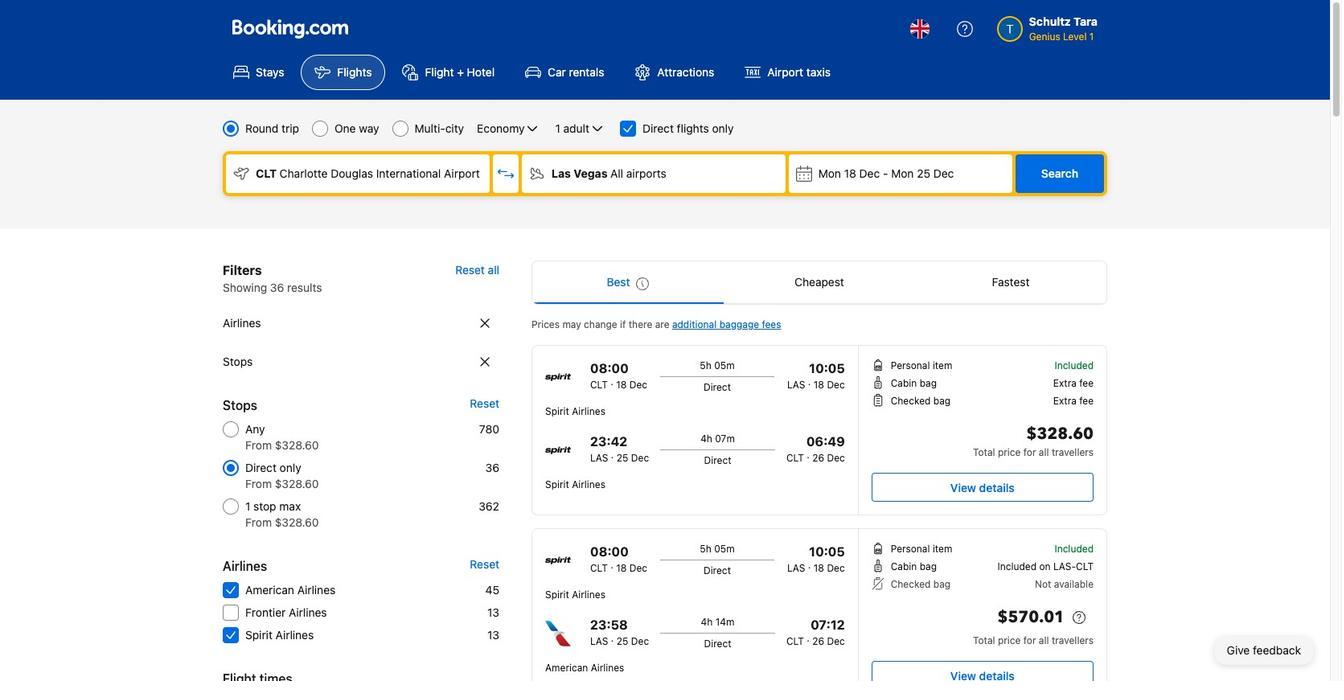 Task type: locate. For each thing, give the bounding box(es) containing it.
25 inside 23:42 las . 25 dec
[[617, 452, 629, 464]]

0 vertical spatial 05m
[[715, 360, 735, 372]]

13
[[488, 606, 500, 620], [488, 628, 500, 642]]

way
[[359, 122, 379, 135]]

spirit airlines down frontier airlines
[[245, 628, 314, 642]]

362
[[479, 500, 500, 513]]

change
[[584, 319, 618, 331]]

2 vertical spatial reset
[[470, 558, 500, 571]]

dec inside 06:49 clt . 26 dec
[[828, 452, 845, 464]]

0 vertical spatial checked bag
[[891, 395, 951, 407]]

from inside any from $328.60
[[245, 439, 272, 452]]

total down $570.01 region
[[974, 635, 996, 647]]

round trip
[[245, 122, 299, 135]]

$328.60
[[1027, 423, 1094, 445], [275, 439, 319, 452], [275, 477, 319, 491], [275, 516, 319, 529]]

+
[[457, 65, 464, 79]]

1 from from the top
[[245, 439, 272, 452]]

2 26 from the top
[[813, 636, 825, 648]]

1 vertical spatial fee
[[1080, 395, 1094, 407]]

car
[[548, 65, 566, 79]]

0 vertical spatial reset
[[456, 263, 485, 277]]

1 vertical spatial 05m
[[715, 543, 735, 555]]

1
[[1090, 31, 1095, 43], [556, 122, 561, 135], [245, 500, 251, 513]]

0 vertical spatial extra
[[1054, 377, 1077, 389]]

1 horizontal spatial airport
[[768, 65, 804, 79]]

1 for 1 stop max from $328.60
[[245, 500, 251, 513]]

additional
[[673, 319, 717, 331]]

level
[[1064, 31, 1087, 43]]

13 for spirit airlines
[[488, 628, 500, 642]]

american
[[245, 583, 294, 597], [546, 662, 588, 674]]

reset button up 45
[[470, 557, 500, 573]]

flights
[[337, 65, 372, 79]]

1 vertical spatial american airlines
[[546, 662, 625, 674]]

extra
[[1054, 377, 1077, 389], [1054, 395, 1077, 407]]

0 vertical spatial total
[[974, 447, 996, 459]]

0 vertical spatial stops
[[223, 355, 253, 369]]

cabin bag for 06:49
[[891, 377, 937, 389]]

1 travellers from the top
[[1052, 447, 1094, 459]]

1 vertical spatial price
[[998, 635, 1021, 647]]

reset button up the 780
[[470, 396, 500, 412]]

2 reset button from the top
[[470, 557, 500, 573]]

05m up 14m
[[715, 543, 735, 555]]

0 vertical spatial 5h 05m
[[700, 360, 735, 372]]

0 vertical spatial fee
[[1080, 377, 1094, 389]]

3 from from the top
[[245, 516, 272, 529]]

dec
[[860, 167, 880, 180], [934, 167, 955, 180], [630, 379, 648, 391], [827, 379, 845, 391], [631, 452, 649, 464], [828, 452, 845, 464], [630, 562, 648, 575], [827, 562, 845, 575], [631, 636, 649, 648], [828, 636, 845, 648]]

economy
[[477, 122, 525, 135]]

1 08:00 clt . 18 dec from the top
[[591, 361, 648, 391]]

for up view details button
[[1024, 447, 1037, 459]]

las
[[552, 167, 571, 180]]

23:42
[[591, 435, 628, 449]]

checked bag
[[891, 395, 951, 407], [891, 579, 951, 591]]

08:00 clt . 18 dec down if
[[591, 361, 648, 391]]

1 horizontal spatial american airlines
[[546, 662, 625, 674]]

max
[[280, 500, 301, 513]]

1 horizontal spatial american
[[546, 662, 588, 674]]

1 item from the top
[[933, 360, 953, 372]]

1 stop max from $328.60
[[245, 500, 319, 529]]

1 horizontal spatial 36
[[486, 461, 500, 475]]

1 stops from the top
[[223, 355, 253, 369]]

all inside button
[[488, 263, 500, 277]]

2 vertical spatial 1
[[245, 500, 251, 513]]

0 vertical spatial airport
[[768, 65, 804, 79]]

4h 14m
[[701, 616, 735, 628]]

08:00 down "change"
[[591, 361, 629, 376]]

0 vertical spatial price
[[998, 447, 1021, 459]]

0 vertical spatial 10:05 las . 18 dec
[[788, 361, 845, 391]]

10:05 las . 18 dec up 06:49
[[788, 361, 845, 391]]

1 vertical spatial checked
[[891, 579, 931, 591]]

2 mon from the left
[[892, 167, 914, 180]]

10:05 for 07:12
[[810, 545, 845, 559]]

direct
[[643, 122, 674, 135], [704, 381, 731, 393], [704, 455, 732, 467], [245, 461, 277, 475], [704, 565, 731, 577], [704, 638, 732, 650]]

1 vertical spatial personal
[[891, 543, 931, 555]]

from up stop on the bottom left
[[245, 477, 272, 491]]

26 inside 06:49 clt . 26 dec
[[813, 452, 825, 464]]

airlines right the frontier
[[289, 606, 327, 620]]

4h
[[701, 433, 713, 445], [701, 616, 713, 628]]

price inside $328.60 total price for all travellers
[[998, 447, 1021, 459]]

showing
[[223, 281, 267, 295]]

reset for stops
[[470, 397, 500, 410]]

american airlines down 23:58
[[546, 662, 625, 674]]

1 personal from the top
[[891, 360, 931, 372]]

tab list containing best
[[533, 262, 1107, 305]]

american airlines up frontier airlines
[[245, 583, 336, 597]]

included for 07:12
[[1055, 543, 1094, 555]]

price
[[998, 447, 1021, 459], [998, 635, 1021, 647]]

airport left taxis
[[768, 65, 804, 79]]

item for 06:49
[[933, 360, 953, 372]]

1 vertical spatial 08:00
[[591, 545, 629, 559]]

1 vertical spatial 10:05 las . 18 dec
[[788, 545, 845, 575]]

0 vertical spatial american airlines
[[245, 583, 336, 597]]

1 vertical spatial 4h
[[701, 616, 713, 628]]

2 from from the top
[[245, 477, 272, 491]]

mon left '-'
[[819, 167, 842, 180]]

for down $570.01
[[1024, 635, 1037, 647]]

1 checked from the top
[[891, 395, 931, 407]]

08:00 clt . 18 dec for 23:58
[[591, 545, 648, 575]]

5h up 4h 14m
[[700, 543, 712, 555]]

36 down the 780
[[486, 461, 500, 475]]

direct inside direct only from $328.60
[[245, 461, 277, 475]]

1 10:05 las . 18 dec from the top
[[788, 361, 845, 391]]

1 vertical spatial 26
[[813, 636, 825, 648]]

total
[[974, 447, 996, 459], [974, 635, 996, 647]]

1 vertical spatial personal item
[[891, 543, 953, 555]]

car rentals link
[[512, 55, 618, 90]]

total up view details button
[[974, 447, 996, 459]]

cabin bag for 07:12
[[891, 561, 937, 573]]

25 inside 23:58 las . 25 dec
[[617, 636, 629, 648]]

0 vertical spatial american
[[245, 583, 294, 597]]

1 5h from the top
[[700, 360, 712, 372]]

2 checked from the top
[[891, 579, 931, 591]]

25 for 06:49
[[617, 452, 629, 464]]

45
[[486, 583, 500, 597]]

2 horizontal spatial 1
[[1090, 31, 1095, 43]]

5h down additional on the top
[[700, 360, 712, 372]]

las
[[788, 379, 806, 391], [591, 452, 609, 464], [788, 562, 806, 575], [591, 636, 609, 648]]

26 down 06:49
[[813, 452, 825, 464]]

25 down the 23:42
[[617, 452, 629, 464]]

1 vertical spatial 10:05
[[810, 545, 845, 559]]

5h 05m down additional baggage fees link
[[700, 360, 735, 372]]

1 08:00 from the top
[[591, 361, 629, 376]]

0 vertical spatial cabin bag
[[891, 377, 937, 389]]

1 13 from the top
[[488, 606, 500, 620]]

2 13 from the top
[[488, 628, 500, 642]]

0 horizontal spatial 36
[[270, 281, 284, 295]]

1 vertical spatial cabin
[[891, 561, 918, 573]]

2 vertical spatial from
[[245, 516, 272, 529]]

1 checked bag from the top
[[891, 395, 951, 407]]

dec inside 23:58 las . 25 dec
[[631, 636, 649, 648]]

26
[[813, 452, 825, 464], [813, 636, 825, 648]]

checked
[[891, 395, 931, 407], [891, 579, 931, 591]]

1 vertical spatial item
[[933, 543, 953, 555]]

$328.60 inside 1 stop max from $328.60
[[275, 516, 319, 529]]

1 cabin bag from the top
[[891, 377, 937, 389]]

cabin for 07:12
[[891, 561, 918, 573]]

0 vertical spatial extra fee
[[1054, 377, 1094, 389]]

item
[[933, 360, 953, 372], [933, 543, 953, 555]]

from inside 1 stop max from $328.60
[[245, 516, 272, 529]]

search button
[[1016, 154, 1105, 193]]

baggage
[[720, 319, 760, 331]]

stops
[[223, 355, 253, 369], [223, 398, 258, 413]]

1 reset button from the top
[[470, 396, 500, 412]]

1 cabin from the top
[[891, 377, 918, 389]]

price down $570.01
[[998, 635, 1021, 647]]

1 adult button
[[554, 119, 607, 138]]

0 vertical spatial included
[[1055, 360, 1094, 372]]

2 05m from the top
[[715, 543, 735, 555]]

airport
[[768, 65, 804, 79], [444, 167, 480, 180]]

2 10:05 from the top
[[810, 545, 845, 559]]

airport down city
[[444, 167, 480, 180]]

18
[[845, 167, 857, 180], [616, 379, 627, 391], [814, 379, 825, 391], [616, 562, 627, 575], [814, 562, 825, 575]]

prices
[[532, 319, 560, 331]]

airlines down showing
[[223, 316, 261, 330]]

for
[[1024, 447, 1037, 459], [1024, 635, 1037, 647]]

4h left 14m
[[701, 616, 713, 628]]

1 total from the top
[[974, 447, 996, 459]]

1 05m from the top
[[715, 360, 735, 372]]

0 horizontal spatial airport
[[444, 167, 480, 180]]

1 vertical spatial stops
[[223, 398, 258, 413]]

0 vertical spatial 08:00 clt . 18 dec
[[591, 361, 648, 391]]

2 personal item from the top
[[891, 543, 953, 555]]

2 10:05 las . 18 dec from the top
[[788, 545, 845, 575]]

26 inside 07:12 clt . 26 dec
[[813, 636, 825, 648]]

. inside 23:58 las . 25 dec
[[611, 632, 614, 645]]

5h 05m
[[700, 360, 735, 372], [700, 543, 735, 555]]

2 cabin from the top
[[891, 561, 918, 573]]

08:00 for 23:58
[[591, 545, 629, 559]]

showing 36 results
[[223, 281, 322, 295]]

checked for 07:12
[[891, 579, 931, 591]]

schultz tara genius level 1
[[1030, 14, 1098, 43]]

$328.60 inside $328.60 total price for all travellers
[[1027, 423, 1094, 445]]

las down 23:58
[[591, 636, 609, 648]]

07m
[[716, 433, 735, 445]]

0 vertical spatial checked
[[891, 395, 931, 407]]

0 vertical spatial 5h
[[700, 360, 712, 372]]

1 left stop on the bottom left
[[245, 500, 251, 513]]

1 down tara
[[1090, 31, 1095, 43]]

1 vertical spatial 1
[[556, 122, 561, 135]]

0 vertical spatial travellers
[[1052, 447, 1094, 459]]

1 price from the top
[[998, 447, 1021, 459]]

10:05
[[810, 361, 845, 376], [810, 545, 845, 559]]

0 vertical spatial 1
[[1090, 31, 1095, 43]]

cabin
[[891, 377, 918, 389], [891, 561, 918, 573]]

las down the 23:42
[[591, 452, 609, 464]]

all
[[488, 263, 500, 277], [1039, 447, 1050, 459], [1039, 635, 1050, 647]]

36
[[270, 281, 284, 295], [486, 461, 500, 475]]

0 vertical spatial 10:05
[[810, 361, 845, 376]]

1 vertical spatial extra fee
[[1054, 395, 1094, 407]]

airlines down 23:58 las . 25 dec
[[591, 662, 625, 674]]

0 vertical spatial 4h
[[701, 433, 713, 445]]

05m down additional baggage fees link
[[715, 360, 735, 372]]

1 vertical spatial all
[[1039, 447, 1050, 459]]

dec inside 07:12 clt . 26 dec
[[828, 636, 845, 648]]

10:05 up 07:12
[[810, 545, 845, 559]]

0 horizontal spatial only
[[280, 461, 301, 475]]

fee
[[1080, 377, 1094, 389], [1080, 395, 1094, 407]]

2 personal from the top
[[891, 543, 931, 555]]

25 down 23:58
[[617, 636, 629, 648]]

36 left results
[[270, 281, 284, 295]]

2 checked bag from the top
[[891, 579, 951, 591]]

0 vertical spatial 08:00
[[591, 361, 629, 376]]

4h left 07m
[[701, 433, 713, 445]]

direct down 4h 14m
[[704, 638, 732, 650]]

4h for 23:42
[[701, 433, 713, 445]]

. inside 06:49 clt . 26 dec
[[807, 449, 810, 461]]

1 vertical spatial 36
[[486, 461, 500, 475]]

1 26 from the top
[[813, 452, 825, 464]]

2 5h from the top
[[700, 543, 712, 555]]

travellers
[[1052, 447, 1094, 459], [1052, 635, 1094, 647]]

$570.01 region
[[872, 605, 1094, 634]]

1 inside 1 stop max from $328.60
[[245, 500, 251, 513]]

26 down 07:12
[[813, 636, 825, 648]]

1 vertical spatial extra
[[1054, 395, 1077, 407]]

1 10:05 from the top
[[810, 361, 845, 376]]

from
[[245, 439, 272, 452], [245, 477, 272, 491], [245, 516, 272, 529]]

reset all
[[456, 263, 500, 277]]

1 vertical spatial 25
[[617, 452, 629, 464]]

1 vertical spatial included
[[1055, 543, 1094, 555]]

from inside direct only from $328.60
[[245, 477, 272, 491]]

23:58
[[591, 618, 628, 632]]

0 vertical spatial reset button
[[470, 396, 500, 412]]

2 item from the top
[[933, 543, 953, 555]]

1 personal item from the top
[[891, 360, 953, 372]]

0 vertical spatial 13
[[488, 606, 500, 620]]

if
[[620, 319, 626, 331]]

bag
[[920, 377, 937, 389], [934, 395, 951, 407], [920, 561, 937, 573], [934, 579, 951, 591]]

personal for 06:49
[[891, 360, 931, 372]]

$570.01
[[998, 607, 1065, 628]]

1 horizontal spatial 1
[[556, 122, 561, 135]]

clt inside 06:49 clt . 26 dec
[[787, 452, 805, 464]]

rentals
[[569, 65, 605, 79]]

1 vertical spatial cabin bag
[[891, 561, 937, 573]]

give feedback button
[[1215, 636, 1315, 665]]

1 for from the top
[[1024, 447, 1037, 459]]

1 horizontal spatial mon
[[892, 167, 914, 180]]

1 vertical spatial 5h
[[700, 543, 712, 555]]

1 vertical spatial travellers
[[1052, 635, 1094, 647]]

1 vertical spatial only
[[280, 461, 301, 475]]

direct up 4h 14m
[[704, 565, 731, 577]]

0 vertical spatial personal
[[891, 360, 931, 372]]

0 vertical spatial 26
[[813, 452, 825, 464]]

las-
[[1054, 561, 1077, 573]]

booking.com logo image
[[233, 19, 348, 38], [233, 19, 348, 38]]

0 vertical spatial all
[[488, 263, 500, 277]]

2 5h 05m from the top
[[700, 543, 735, 555]]

2 08:00 from the top
[[591, 545, 629, 559]]

06:49
[[807, 435, 845, 449]]

1 left the adult
[[556, 122, 561, 135]]

1 vertical spatial for
[[1024, 635, 1037, 647]]

18 left '-'
[[845, 167, 857, 180]]

las vegas all airports
[[552, 167, 667, 180]]

1 fee from the top
[[1080, 377, 1094, 389]]

08:00
[[591, 361, 629, 376], [591, 545, 629, 559]]

0 vertical spatial item
[[933, 360, 953, 372]]

08:00 clt . 18 dec for 23:42
[[591, 361, 648, 391]]

0 vertical spatial cabin
[[891, 377, 918, 389]]

spirit airlines down the 23:42
[[546, 479, 606, 491]]

2 price from the top
[[998, 635, 1021, 647]]

25 right '-'
[[917, 167, 931, 180]]

4h for 23:58
[[701, 616, 713, 628]]

0 vertical spatial personal item
[[891, 360, 953, 372]]

2 4h from the top
[[701, 616, 713, 628]]

give
[[1228, 644, 1251, 657]]

0 vertical spatial for
[[1024, 447, 1037, 459]]

1 vertical spatial reset button
[[470, 557, 500, 573]]

from down stop on the bottom left
[[245, 516, 272, 529]]

0 vertical spatial from
[[245, 439, 272, 452]]

spirit
[[546, 406, 570, 418], [546, 479, 570, 491], [546, 589, 570, 601], [245, 628, 273, 642]]

only down any from $328.60
[[280, 461, 301, 475]]

reset button
[[470, 396, 500, 412], [470, 557, 500, 573]]

1 inside popup button
[[556, 122, 561, 135]]

1 4h from the top
[[701, 433, 713, 445]]

5h for 23:42
[[700, 360, 712, 372]]

5h 05m up 4h 14m
[[700, 543, 735, 555]]

direct down any from $328.60
[[245, 461, 277, 475]]

price up details
[[998, 447, 1021, 459]]

tab list
[[533, 262, 1107, 305]]

23:42 las . 25 dec
[[591, 435, 649, 464]]

2 travellers from the top
[[1052, 635, 1094, 647]]

1 for 1 adult
[[556, 122, 561, 135]]

08:00 up 23:58
[[591, 545, 629, 559]]

1 vertical spatial from
[[245, 477, 272, 491]]

airlines up the 23:42
[[572, 406, 606, 418]]

reset inside button
[[456, 263, 485, 277]]

1 vertical spatial total
[[974, 635, 996, 647]]

2 fee from the top
[[1080, 395, 1094, 407]]

personal item for 07:12
[[891, 543, 953, 555]]

1 vertical spatial 13
[[488, 628, 500, 642]]

1 vertical spatial 5h 05m
[[700, 543, 735, 555]]

5h 05m for 23:58
[[700, 543, 735, 555]]

for inside $328.60 total price for all travellers
[[1024, 447, 1037, 459]]

clt
[[256, 167, 277, 180], [591, 379, 608, 391], [787, 452, 805, 464], [1077, 561, 1094, 573], [591, 562, 608, 575], [787, 636, 805, 648]]

18 up 23:58
[[616, 562, 627, 575]]

0 horizontal spatial 1
[[245, 500, 251, 513]]

06:49 clt . 26 dec
[[787, 435, 845, 464]]

1 horizontal spatial only
[[713, 122, 734, 135]]

mon right '-'
[[892, 167, 914, 180]]

best
[[607, 275, 630, 289]]

0 horizontal spatial mon
[[819, 167, 842, 180]]

from down the any at the bottom of page
[[245, 439, 272, 452]]

2 vertical spatial 25
[[617, 636, 629, 648]]

10:05 las . 18 dec up 07:12
[[788, 545, 845, 575]]

1 vertical spatial 08:00 clt . 18 dec
[[591, 545, 648, 575]]

2 08:00 clt . 18 dec from the top
[[591, 545, 648, 575]]

2 cabin bag from the top
[[891, 561, 937, 573]]

total price for all travellers
[[974, 635, 1094, 647]]

0 vertical spatial 25
[[917, 167, 931, 180]]

only right the flights
[[713, 122, 734, 135]]

1 vertical spatial airport
[[444, 167, 480, 180]]

1 vertical spatial reset
[[470, 397, 500, 410]]

0 vertical spatial 36
[[270, 281, 284, 295]]

car rentals
[[548, 65, 605, 79]]

08:00 clt . 18 dec up 23:58
[[591, 545, 648, 575]]

direct down the 4h 07m
[[704, 455, 732, 467]]

1 vertical spatial checked bag
[[891, 579, 951, 591]]

10:05 up 06:49
[[810, 361, 845, 376]]

vegas
[[574, 167, 608, 180]]

spirit airlines up the 23:42
[[546, 406, 606, 418]]

1 5h 05m from the top
[[700, 360, 735, 372]]



Task type: vqa. For each thing, say whether or not it's contained in the screenshot.
Carry-on bag
no



Task type: describe. For each thing, give the bounding box(es) containing it.
las inside 23:58 las . 25 dec
[[591, 636, 609, 648]]

attractions link
[[622, 55, 728, 90]]

are
[[655, 319, 670, 331]]

on
[[1040, 561, 1051, 573]]

05m for 07:12
[[715, 543, 735, 555]]

fees
[[762, 319, 782, 331]]

clt charlotte douglas international airport
[[256, 167, 480, 180]]

there
[[629, 319, 653, 331]]

flight + hotel
[[425, 65, 495, 79]]

included on las-clt
[[998, 561, 1094, 573]]

mon 18 dec - mon 25 dec
[[819, 167, 955, 180]]

view details
[[951, 481, 1015, 494]]

best image
[[637, 278, 650, 290]]

airlines up 23:58
[[572, 589, 606, 601]]

5h for 23:58
[[700, 543, 712, 555]]

additional baggage fees link
[[673, 319, 782, 331]]

international
[[376, 167, 441, 180]]

13 for frontier airlines
[[488, 606, 500, 620]]

1 extra fee from the top
[[1054, 377, 1094, 389]]

included for 06:49
[[1055, 360, 1094, 372]]

airport taxis link
[[732, 55, 845, 90]]

view details button
[[872, 473, 1094, 502]]

flight
[[425, 65, 454, 79]]

14m
[[716, 616, 735, 628]]

any from $328.60
[[245, 422, 319, 452]]

personal for 07:12
[[891, 543, 931, 555]]

filters
[[223, 263, 262, 278]]

direct up the 4h 07m
[[704, 381, 731, 393]]

genius
[[1030, 31, 1061, 43]]

frontier
[[245, 606, 286, 620]]

1 mon from the left
[[819, 167, 842, 180]]

stays
[[256, 65, 284, 79]]

2 total from the top
[[974, 635, 996, 647]]

26 for 06:49
[[813, 452, 825, 464]]

airlines up frontier airlines
[[297, 583, 336, 597]]

. inside 23:42 las . 25 dec
[[611, 449, 614, 461]]

cheapest
[[795, 275, 845, 289]]

18 up the 23:42
[[616, 379, 627, 391]]

5h 05m for 23:42
[[700, 360, 735, 372]]

2 stops from the top
[[223, 398, 258, 413]]

las up 07:12 clt . 26 dec
[[788, 562, 806, 575]]

checked bag for 06:49
[[891, 395, 951, 407]]

give feedback
[[1228, 644, 1302, 657]]

2 vertical spatial included
[[998, 561, 1037, 573]]

trip
[[282, 122, 299, 135]]

10:05 for 06:49
[[810, 361, 845, 376]]

18 up 07:12
[[814, 562, 825, 575]]

may
[[563, 319, 582, 331]]

all
[[611, 167, 624, 180]]

1 vertical spatial american
[[546, 662, 588, 674]]

$328.60 inside any from $328.60
[[275, 439, 319, 452]]

search
[[1042, 167, 1079, 180]]

mon 18 dec - mon 25 dec button
[[789, 154, 1013, 193]]

4h 07m
[[701, 433, 735, 445]]

1 inside schultz tara genius level 1
[[1090, 31, 1095, 43]]

one
[[335, 122, 356, 135]]

stays link
[[220, 55, 298, 90]]

26 for 07:12
[[813, 636, 825, 648]]

direct left the flights
[[643, 122, 674, 135]]

feedback
[[1254, 644, 1302, 657]]

fastest
[[993, 275, 1030, 289]]

reset button for airlines
[[470, 557, 500, 573]]

best button
[[533, 262, 724, 303]]

charlotte
[[280, 167, 328, 180]]

prices may change if there are additional baggage fees
[[532, 319, 782, 331]]

clt inside 07:12 clt . 26 dec
[[787, 636, 805, 648]]

2 extra fee from the top
[[1054, 395, 1094, 407]]

frontier airlines
[[245, 606, 327, 620]]

one way
[[335, 122, 379, 135]]

direct flights only
[[643, 122, 734, 135]]

-
[[883, 167, 889, 180]]

reset all button
[[456, 261, 500, 280]]

not available
[[1036, 579, 1094, 591]]

dec inside 23:42 las . 25 dec
[[631, 452, 649, 464]]

view
[[951, 481, 977, 494]]

checked bag for 07:12
[[891, 579, 951, 591]]

cabin for 06:49
[[891, 377, 918, 389]]

23:58 las . 25 dec
[[591, 618, 649, 648]]

city
[[446, 122, 464, 135]]

adult
[[564, 122, 590, 135]]

2 for from the top
[[1024, 635, 1037, 647]]

airlines down frontier airlines
[[276, 628, 314, 642]]

1 adult
[[556, 122, 590, 135]]

07:12
[[811, 618, 845, 632]]

cheapest button
[[724, 262, 916, 303]]

10:05 las . 18 dec for 06:49
[[788, 361, 845, 391]]

any
[[245, 422, 265, 436]]

0 vertical spatial only
[[713, 122, 734, 135]]

25 for 07:12
[[617, 636, 629, 648]]

05m for 06:49
[[715, 360, 735, 372]]

$328.60 inside direct only from $328.60
[[275, 477, 319, 491]]

direct only from $328.60
[[245, 461, 319, 491]]

0 horizontal spatial american airlines
[[245, 583, 336, 597]]

08:00 for 23:42
[[591, 361, 629, 376]]

all inside $328.60 total price for all travellers
[[1039, 447, 1050, 459]]

available
[[1055, 579, 1094, 591]]

0 horizontal spatial american
[[245, 583, 294, 597]]

25 inside dropdown button
[[917, 167, 931, 180]]

flight + hotel link
[[389, 55, 509, 90]]

18 up 06:49
[[814, 379, 825, 391]]

best image
[[637, 278, 650, 290]]

2 vertical spatial all
[[1039, 635, 1050, 647]]

not
[[1036, 579, 1052, 591]]

airports
[[627, 167, 667, 180]]

tara
[[1074, 14, 1098, 28]]

round
[[245, 122, 279, 135]]

reset for airlines
[[470, 558, 500, 571]]

780
[[480, 422, 500, 436]]

18 inside mon 18 dec - mon 25 dec dropdown button
[[845, 167, 857, 180]]

1 extra from the top
[[1054, 377, 1077, 389]]

stop
[[254, 500, 276, 513]]

travellers inside $328.60 total price for all travellers
[[1052, 447, 1094, 459]]

attractions
[[658, 65, 715, 79]]

hotel
[[467, 65, 495, 79]]

10:05 las . 18 dec for 07:12
[[788, 545, 845, 575]]

airlines up the frontier
[[223, 559, 267, 574]]

las up 06:49 clt . 26 dec
[[788, 379, 806, 391]]

personal item for 06:49
[[891, 360, 953, 372]]

las inside 23:42 las . 25 dec
[[591, 452, 609, 464]]

flights
[[677, 122, 709, 135]]

reset button for stops
[[470, 396, 500, 412]]

total inside $328.60 total price for all travellers
[[974, 447, 996, 459]]

flights link
[[301, 55, 386, 90]]

schultz
[[1030, 14, 1072, 28]]

$328.60 total price for all travellers
[[974, 423, 1094, 459]]

2 extra from the top
[[1054, 395, 1077, 407]]

airlines down 23:42 las . 25 dec
[[572, 479, 606, 491]]

only inside direct only from $328.60
[[280, 461, 301, 475]]

taxis
[[807, 65, 831, 79]]

checked for 06:49
[[891, 395, 931, 407]]

spirit airlines up 23:58
[[546, 589, 606, 601]]

. inside 07:12 clt . 26 dec
[[807, 632, 810, 645]]

07:12 clt . 26 dec
[[787, 618, 845, 648]]

item for 07:12
[[933, 543, 953, 555]]



